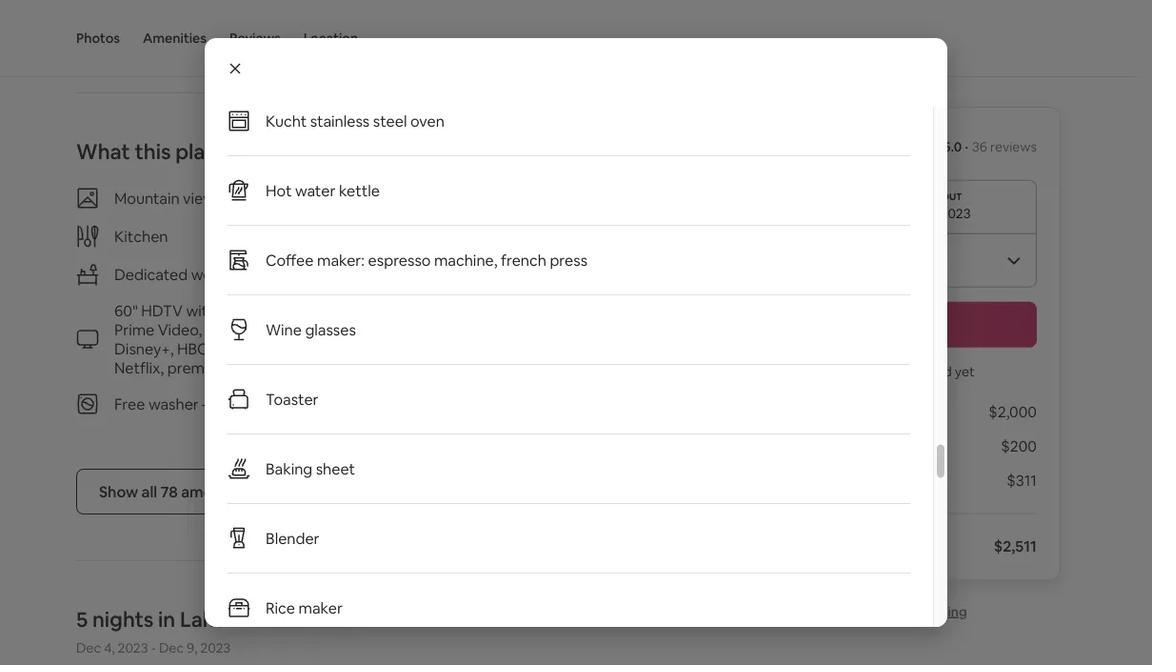 Task type: locate. For each thing, give the bounding box(es) containing it.
2 1 from the left
[[144, 30, 149, 47]]

amenities
[[181, 482, 251, 501]]

kucht stainless steel oven
[[266, 111, 445, 131]]

show all 78 amenities
[[99, 482, 251, 501]]

$311
[[1007, 471, 1038, 490]]

this up mountain
[[135, 138, 171, 165]]

washer
[[149, 394, 199, 414]]

1 king bed, 1 floor mattress
[[76, 30, 239, 47]]

bed, left amenities at the left of page
[[113, 30, 141, 47]]

nights
[[92, 606, 154, 633]]

king inside 1 king bed, 1 floor mattress button
[[85, 30, 111, 47]]

king left amenities at the left of page
[[85, 30, 111, 47]]

dec
[[76, 640, 101, 657], [159, 640, 184, 657]]

free for free parking on premises
[[410, 265, 440, 284]]

5 nights in lake arrowhead dec 4, 2023 - dec 9, 2023
[[76, 606, 341, 657]]

free down netflix,
[[114, 394, 145, 414]]

mattress
[[184, 30, 239, 47], [480, 30, 534, 47]]

all
[[142, 482, 157, 501]]

floor right 'photos'
[[152, 30, 181, 47]]

floor
[[152, 30, 181, 47], [448, 30, 477, 47]]

free for free washer – in unit
[[114, 394, 145, 414]]

bed, down bedroom at the left top
[[409, 30, 436, 47]]

0 horizontal spatial floor
[[152, 30, 181, 47]]

1 floor from the left
[[152, 30, 181, 47]]

5.0
[[944, 138, 963, 155]]

offers
[[234, 138, 292, 165]]

hot
[[266, 181, 292, 200]]

2 floor from the left
[[448, 30, 477, 47]]

1 vertical spatial free
[[114, 394, 145, 414]]

machine,
[[434, 250, 498, 270]]

this left listing
[[904, 603, 927, 620]]

1 bed, from the left
[[113, 30, 141, 47]]

free down wifi
[[410, 265, 440, 284]]

1 horizontal spatial mattress
[[480, 30, 534, 47]]

0 horizontal spatial 2023
[[118, 640, 148, 657]]

kucht
[[266, 111, 307, 131]]

0 vertical spatial free
[[410, 265, 440, 284]]

3 1 from the left
[[371, 30, 377, 47]]

floor inside the bedroom 2 1 king bed, 1 floor mattress
[[448, 30, 477, 47]]

0 horizontal spatial mattress
[[184, 30, 239, 47]]

2023 left -
[[118, 640, 148, 657]]

video,
[[158, 320, 202, 339]]

$400
[[757, 131, 808, 158]]

2 king from the left
[[380, 30, 406, 47]]

mattress inside button
[[184, 30, 239, 47]]

free
[[410, 265, 440, 284], [114, 394, 145, 414]]

0 horizontal spatial this
[[135, 138, 171, 165]]

9,
[[187, 640, 197, 657]]

espresso
[[368, 250, 431, 270]]

maker
[[299, 598, 343, 617]]

0 horizontal spatial king
[[85, 30, 111, 47]]

1 king bed, 1 floor mattress button
[[76, 0, 356, 47]]

60" hdtv with amazon prime video, apple tv, disney+, hbo max, hulu, netflix, premium cable
[[114, 301, 284, 378]]

78
[[161, 482, 178, 501]]

bed,
[[113, 30, 141, 47], [409, 30, 436, 47]]

what this place offers
[[76, 138, 292, 165]]

1 horizontal spatial floor
[[448, 30, 477, 47]]

apple
[[206, 320, 247, 339]]

charged
[[902, 363, 953, 380]]

2 mattress from the left
[[480, 30, 534, 47]]

king down bedroom at the left top
[[380, 30, 406, 47]]

5.0 · 36 reviews
[[944, 138, 1038, 155]]

1 horizontal spatial 2023
[[200, 640, 231, 657]]

rice maker
[[266, 598, 343, 617]]

2023 right 9,
[[200, 640, 231, 657]]

1 mattress from the left
[[184, 30, 239, 47]]

water
[[295, 181, 336, 200]]

1 horizontal spatial dec
[[159, 640, 184, 657]]

what
[[76, 138, 130, 165]]

-
[[151, 640, 156, 657]]

$2,511
[[994, 536, 1038, 556]]

baking
[[266, 459, 313, 478]]

1 2023 from the left
[[118, 640, 148, 657]]

1 king from the left
[[85, 30, 111, 47]]

wine glasses
[[266, 320, 356, 339]]

dec left 4,
[[76, 640, 101, 657]]

prime
[[114, 320, 155, 339]]

hulu,
[[249, 339, 284, 358]]

2 bed, from the left
[[409, 30, 436, 47]]

photos button
[[76, 0, 120, 76]]

4,
[[104, 640, 115, 657]]

0 horizontal spatial bed,
[[113, 30, 141, 47]]

dec right -
[[159, 640, 184, 657]]

0 horizontal spatial dec
[[76, 640, 101, 657]]

2023
[[118, 640, 148, 657], [200, 640, 231, 657]]

free parking on premises
[[410, 265, 585, 284]]

2
[[441, 6, 450, 26]]

netflix,
[[114, 358, 164, 378]]

lake
[[180, 606, 226, 633]]

$200
[[1002, 436, 1038, 456]]

max,
[[213, 339, 245, 358]]

floor inside button
[[152, 30, 181, 47]]

1 horizontal spatial this
[[904, 603, 927, 620]]

premium
[[167, 358, 231, 378]]

night
[[813, 136, 849, 156]]

1 horizontal spatial king
[[380, 30, 406, 47]]

baking sheet
[[266, 459, 356, 478]]

2 2023 from the left
[[200, 640, 231, 657]]

1 horizontal spatial free
[[410, 265, 440, 284]]

floor down 2
[[448, 30, 477, 47]]

workspace
[[191, 265, 268, 284]]

60"
[[114, 301, 138, 320]]

mattress inside the bedroom 2 1 king bed, 1 floor mattress
[[480, 30, 534, 47]]

rice
[[266, 598, 295, 617]]

on
[[500, 265, 518, 284]]

1 horizontal spatial bed,
[[409, 30, 436, 47]]

listing
[[930, 603, 968, 620]]

1 vertical spatial this
[[904, 603, 927, 620]]

0 horizontal spatial free
[[114, 394, 145, 414]]

0 vertical spatial this
[[135, 138, 171, 165]]



Task type: vqa. For each thing, say whether or not it's contained in the screenshot.
the right "floor"
yes



Task type: describe. For each thing, give the bounding box(es) containing it.
be
[[883, 363, 899, 380]]

in
[[213, 394, 226, 414]]

$2,000
[[989, 402, 1038, 422]]

free washer – in unit
[[114, 394, 256, 414]]

report this listing
[[858, 603, 968, 620]]

mountain view
[[114, 188, 215, 208]]

view
[[183, 188, 215, 208]]

·
[[966, 138, 969, 155]]

photos
[[76, 30, 120, 47]]

you won't be charged yet
[[820, 363, 975, 380]]

cable
[[234, 358, 272, 378]]

–
[[202, 394, 210, 414]]

unit
[[229, 394, 256, 414]]

oven
[[411, 111, 445, 131]]

$400 night
[[757, 131, 849, 158]]

1 1 from the left
[[76, 30, 82, 47]]

bed, inside the bedroom 2 1 king bed, 1 floor mattress
[[409, 30, 436, 47]]

amenities button
[[143, 0, 207, 76]]

location button
[[304, 0, 358, 76]]

show
[[99, 482, 138, 501]]

report this listing button
[[827, 603, 968, 620]]

in
[[158, 606, 176, 633]]

this for report
[[904, 603, 927, 620]]

king inside the bedroom 2 1 king bed, 1 floor mattress
[[380, 30, 406, 47]]

coffee
[[266, 250, 314, 270]]

won't
[[845, 363, 880, 380]]

place
[[175, 138, 229, 165]]

glasses
[[305, 320, 356, 339]]

premises
[[521, 265, 585, 284]]

press
[[550, 250, 588, 270]]

you
[[820, 363, 842, 380]]

reviews
[[991, 138, 1038, 155]]

12/9/2023 button
[[757, 180, 1038, 233]]

hbo
[[177, 339, 210, 358]]

amazon
[[220, 301, 278, 320]]

stainless
[[310, 111, 370, 131]]

bed, inside button
[[113, 30, 141, 47]]

amenities
[[143, 30, 207, 47]]

show all 78 amenities button
[[76, 469, 274, 515]]

what this place offers dialog
[[205, 38, 948, 643]]

dedicated workspace
[[114, 265, 268, 284]]

hdtv
[[141, 301, 183, 320]]

mountain
[[114, 188, 180, 208]]

kitchen
[[114, 226, 168, 246]]

steel
[[373, 111, 407, 131]]

wifi
[[410, 226, 437, 246]]

arrowhead
[[231, 606, 341, 633]]

maker:
[[317, 250, 365, 270]]

1 dec from the left
[[76, 640, 101, 657]]

bedroom
[[371, 6, 438, 26]]

36
[[973, 138, 988, 155]]

dedicated
[[114, 265, 188, 284]]

4 1 from the left
[[439, 30, 445, 47]]

coffee maker: espresso machine, french press
[[266, 250, 588, 270]]

yet
[[956, 363, 975, 380]]

report
[[858, 603, 901, 620]]

tv,
[[251, 320, 273, 339]]

this for what
[[135, 138, 171, 165]]

2 dec from the left
[[159, 640, 184, 657]]

french
[[501, 250, 547, 270]]

parking
[[444, 265, 497, 284]]

toaster
[[266, 389, 319, 409]]

reviews button
[[230, 0, 281, 76]]

kettle
[[339, 181, 380, 200]]

12/9/2023
[[909, 204, 971, 222]]

disney+,
[[114, 339, 174, 358]]

blender
[[266, 528, 320, 548]]

wine
[[266, 320, 302, 339]]

5
[[76, 606, 88, 633]]

with
[[186, 301, 217, 320]]

bedroom 2 1 king bed, 1 floor mattress
[[371, 6, 534, 47]]

sheet
[[316, 459, 356, 478]]



